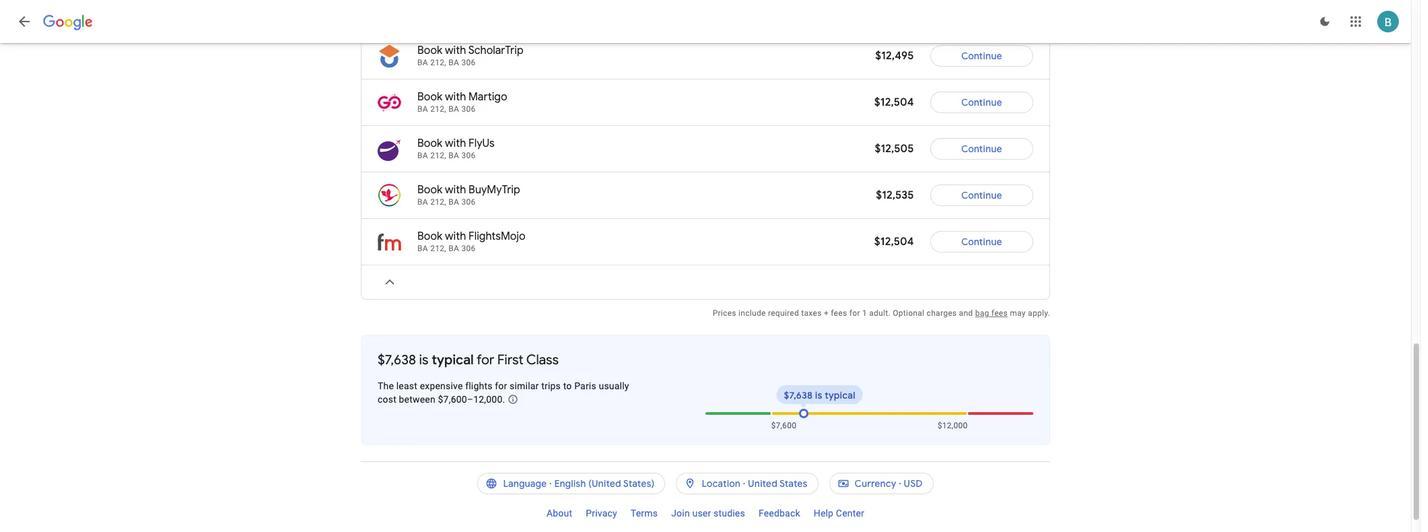 Task type: describe. For each thing, give the bounding box(es) containing it.
+
[[824, 308, 829, 318]]

book with scholartrip ba 212, ba 306
[[418, 44, 524, 67]]

help
[[814, 508, 834, 519]]

306 for flightsmojo
[[462, 244, 476, 253]]

book with flyus ba 212, ba 306
[[418, 137, 495, 160]]

with for flyus
[[445, 137, 466, 150]]

cost
[[378, 394, 397, 405]]

with for flightsmojo
[[445, 230, 466, 243]]

book for book with scholartrip
[[418, 44, 443, 57]]

212, for book with buymytrip
[[430, 197, 447, 207]]

may
[[1010, 308, 1026, 318]]

with for martigo
[[445, 90, 466, 104]]

$12,505
[[875, 142, 914, 156]]

$12,495
[[876, 49, 914, 63]]

join user studies link
[[665, 502, 752, 524]]

include
[[739, 308, 766, 318]]

1
[[863, 308, 867, 318]]

2 fees from the left
[[992, 308, 1008, 318]]

12504 US dollars text field
[[875, 96, 914, 109]]

book with buymytrip ba 212, ba 306
[[418, 183, 520, 207]]

212, for book with scholartrip
[[430, 58, 447, 67]]

location
[[702, 478, 741, 490]]

306 for flyus
[[462, 151, 476, 160]]

$7,600–12,000.
[[438, 394, 505, 405]]

$7,638 is typical for first class
[[378, 352, 559, 368]]

join
[[672, 508, 690, 519]]

$7,638 for $7,638 is typical for first class
[[378, 352, 416, 368]]

$7,638 is typical
[[784, 389, 856, 401]]

book for book with flyus
[[418, 137, 443, 150]]

continue button for book with flyus
[[930, 133, 1034, 165]]

first
[[498, 352, 524, 368]]

212, for book with flightsmojo
[[430, 244, 447, 253]]

212, for book with martigo
[[430, 104, 447, 114]]

between
[[399, 394, 436, 405]]

about
[[547, 508, 573, 519]]

12535 US dollars text field
[[876, 189, 914, 202]]

change appearance image
[[1309, 5, 1342, 38]]

Flight numbers BA 212, BA 306 text field
[[418, 104, 476, 114]]

flight numbers ba 212, ba 306 text field for flyus
[[418, 151, 476, 160]]

optional
[[893, 308, 925, 318]]

and
[[959, 308, 974, 318]]

adult.
[[870, 308, 891, 318]]

center
[[836, 508, 865, 519]]

class
[[527, 352, 559, 368]]

flightsmojo
[[469, 230, 526, 243]]

usually
[[599, 381, 629, 391]]

book with flightsmojo ba 212, ba 306
[[418, 230, 526, 253]]

charges
[[927, 308, 957, 318]]

go back image
[[16, 13, 32, 30]]

2 horizontal spatial for
[[850, 308, 861, 318]]

privacy
[[586, 508, 618, 519]]

apply.
[[1028, 308, 1051, 318]]

typical for $7,638 is typical for first class
[[432, 352, 474, 368]]

with for buymytrip
[[445, 183, 466, 197]]

continue for book with flightsmojo
[[962, 236, 1003, 248]]

martigo
[[469, 90, 508, 104]]

306 for scholartrip
[[462, 58, 476, 67]]

usd
[[904, 478, 923, 490]]

$7,600
[[771, 421, 797, 430]]

Flight numbers BA 212, BA 306 text field
[[418, 244, 476, 253]]

continue for book with flyus
[[962, 143, 1003, 155]]

continue button for book with martigo
[[930, 86, 1034, 119]]

feedback
[[759, 508, 801, 519]]

the least expensive flights for similar trips to paris usually cost between $7,600–12,000.
[[378, 381, 629, 405]]



Task type: vqa. For each thing, say whether or not it's contained in the screenshot.
first "with" from the top
yes



Task type: locate. For each thing, give the bounding box(es) containing it.
with inside 'book with scholartrip ba 212, ba 306'
[[445, 44, 466, 57]]

bag
[[976, 308, 990, 318]]

306 down flightsmojo
[[462, 244, 476, 253]]

12495 US dollars text field
[[876, 49, 914, 63]]

book up ba 212, ba 306 text field
[[418, 230, 443, 243]]

continue button for book with flightsmojo
[[930, 226, 1034, 258]]

212, up the book with martigo ba 212, ba 306
[[430, 58, 447, 67]]

0 vertical spatial is
[[419, 352, 429, 368]]

2 vertical spatial for
[[495, 381, 507, 391]]

english
[[555, 478, 586, 490]]

book up the book with martigo ba 212, ba 306
[[418, 44, 443, 57]]

for left first
[[477, 352, 495, 368]]

ba
[[418, 58, 428, 67], [449, 58, 459, 67], [418, 104, 428, 114], [449, 104, 459, 114], [418, 151, 428, 160], [449, 151, 459, 160], [418, 197, 428, 207], [449, 197, 459, 207], [418, 244, 428, 253], [449, 244, 459, 253]]

3 212, from the top
[[430, 151, 447, 160]]

trips
[[542, 381, 561, 391]]

$7,638 up least
[[378, 352, 416, 368]]

user
[[693, 508, 711, 519]]

5 continue from the top
[[962, 236, 1003, 248]]

is
[[419, 352, 429, 368], [815, 389, 823, 401]]

typical
[[432, 352, 474, 368], [825, 389, 856, 401]]

212, for book with flyus
[[430, 151, 447, 160]]

about link
[[540, 502, 579, 524]]

$12,504 down 12535 us dollars text field
[[875, 235, 914, 249]]

0 horizontal spatial for
[[477, 352, 495, 368]]

with up flight numbers ba 212, ba 306 text box
[[445, 90, 466, 104]]

is for $7,638 is typical for first class
[[419, 352, 429, 368]]

212, inside 'book with scholartrip ba 212, ba 306'
[[430, 58, 447, 67]]

the
[[378, 381, 394, 391]]

0 horizontal spatial $7,638
[[378, 352, 416, 368]]

306 down flyus
[[462, 151, 476, 160]]

$7,638
[[378, 352, 416, 368], [784, 389, 813, 401]]

help center
[[814, 508, 865, 519]]

2 flight numbers ba 212, ba 306 text field from the top
[[418, 151, 476, 160]]

studies
[[714, 508, 746, 519]]

2 306 from the top
[[462, 104, 476, 114]]

book with martigo ba 212, ba 306
[[418, 90, 508, 114]]

12505 US dollars text field
[[875, 142, 914, 156]]

book down book with flyus ba 212, ba 306
[[418, 183, 443, 197]]

with up ba 212, ba 306 text field
[[445, 230, 466, 243]]

4 with from the top
[[445, 183, 466, 197]]

1 horizontal spatial for
[[495, 381, 507, 391]]

$12,535
[[876, 189, 914, 202]]

for left 1
[[850, 308, 861, 318]]

1 $12,504 from the top
[[875, 96, 914, 109]]

english (united states)
[[555, 478, 655, 490]]

212,
[[430, 58, 447, 67], [430, 104, 447, 114], [430, 151, 447, 160], [430, 197, 447, 207], [430, 244, 447, 253]]

book inside book with flyus ba 212, ba 306
[[418, 137, 443, 150]]

1 continue button from the top
[[930, 40, 1034, 72]]

help center link
[[807, 502, 872, 524]]

212, down flight numbers ba 212, ba 306 text box
[[430, 151, 447, 160]]

1 vertical spatial for
[[477, 352, 495, 368]]

(united
[[589, 478, 622, 490]]

3 continue from the top
[[962, 143, 1003, 155]]

least
[[397, 381, 418, 391]]

1 fees from the left
[[831, 308, 848, 318]]

5 book from the top
[[418, 230, 443, 243]]

with inside the book with martigo ba 212, ba 306
[[445, 90, 466, 104]]

expensive
[[420, 381, 463, 391]]

1 horizontal spatial typical
[[825, 389, 856, 401]]

0 horizontal spatial is
[[419, 352, 429, 368]]

4 continue from the top
[[962, 189, 1003, 201]]

scholartrip
[[469, 44, 524, 57]]

306 down "buymytrip" in the top of the page
[[462, 197, 476, 207]]

$12,504 for martigo
[[875, 96, 914, 109]]

with
[[445, 44, 466, 57], [445, 90, 466, 104], [445, 137, 466, 150], [445, 183, 466, 197], [445, 230, 466, 243]]

1 vertical spatial is
[[815, 389, 823, 401]]

prices
[[713, 308, 737, 318]]

flight numbers ba 212, ba 306 text field for buymytrip
[[418, 197, 476, 207]]

continue for book with martigo
[[962, 96, 1003, 108]]

0 horizontal spatial fees
[[831, 308, 848, 318]]

306 inside 'book with scholartrip ba 212, ba 306'
[[462, 58, 476, 67]]

flight numbers ba 212, ba 306 text field down flyus
[[418, 151, 476, 160]]

4 continue button from the top
[[930, 179, 1034, 211]]

language
[[503, 478, 547, 490]]

306
[[462, 58, 476, 67], [462, 104, 476, 114], [462, 151, 476, 160], [462, 197, 476, 207], [462, 244, 476, 253]]

5 306 from the top
[[462, 244, 476, 253]]

buymytrip
[[469, 183, 520, 197]]

learn more about price insights image
[[508, 394, 519, 405]]

paris
[[575, 381, 597, 391]]

book for book with martigo
[[418, 90, 443, 104]]

1 horizontal spatial fees
[[992, 308, 1008, 318]]

book inside the book with martigo ba 212, ba 306
[[418, 90, 443, 104]]

states)
[[624, 478, 655, 490]]

1 vertical spatial $12,504
[[875, 235, 914, 249]]

212, inside book with flyus ba 212, ba 306
[[430, 151, 447, 160]]

2 continue from the top
[[962, 96, 1003, 108]]

with inside the book with buymytrip ba 212, ba 306
[[445, 183, 466, 197]]

3 flight numbers ba 212, ba 306 text field from the top
[[418, 197, 476, 207]]

united
[[748, 478, 778, 490]]

212, up ba 212, ba 306 text field
[[430, 197, 447, 207]]

212, inside the book with martigo ba 212, ba 306
[[430, 104, 447, 114]]

306 down scholartrip
[[462, 58, 476, 67]]

1 212, from the top
[[430, 58, 447, 67]]

1 flight numbers ba 212, ba 306 text field from the top
[[418, 58, 476, 67]]

continue
[[962, 50, 1003, 62], [962, 96, 1003, 108], [962, 143, 1003, 155], [962, 189, 1003, 201], [962, 236, 1003, 248]]

typical for $7,638 is typical
[[825, 389, 856, 401]]

0 vertical spatial flight numbers ba 212, ba 306 text field
[[418, 58, 476, 67]]

book for book with flightsmojo
[[418, 230, 443, 243]]

join user studies
[[672, 508, 746, 519]]

united states
[[748, 478, 808, 490]]

feedback link
[[752, 502, 807, 524]]

continue for book with scholartrip
[[962, 50, 1003, 62]]

2 212, from the top
[[430, 104, 447, 114]]

with inside book with flightsmojo ba 212, ba 306
[[445, 230, 466, 243]]

$12,504 up $12,505 text box on the top of page
[[875, 96, 914, 109]]

with left "buymytrip" in the top of the page
[[445, 183, 466, 197]]

1 horizontal spatial is
[[815, 389, 823, 401]]

2 continue button from the top
[[930, 86, 1034, 119]]

flight numbers ba 212, ba 306 text field for scholartrip
[[418, 58, 476, 67]]

306 for buymytrip
[[462, 197, 476, 207]]

flights
[[466, 381, 493, 391]]

306 inside book with flightsmojo ba 212, ba 306
[[462, 244, 476, 253]]

1 horizontal spatial $7,638
[[784, 389, 813, 401]]

book inside the book with buymytrip ba 212, ba 306
[[418, 183, 443, 197]]

306 for martigo
[[462, 104, 476, 114]]

book for book with buymytrip
[[418, 183, 443, 197]]

2 with from the top
[[445, 90, 466, 104]]

book inside book with flightsmojo ba 212, ba 306
[[418, 230, 443, 243]]

fees right bag
[[992, 308, 1008, 318]]

1 with from the top
[[445, 44, 466, 57]]

4 212, from the top
[[430, 197, 447, 207]]

2 $12,504 from the top
[[875, 235, 914, 249]]

with for scholartrip
[[445, 44, 466, 57]]

306 inside the book with buymytrip ba 212, ba 306
[[462, 197, 476, 207]]

0 vertical spatial $12,504
[[875, 96, 914, 109]]

book up flight numbers ba 212, ba 306 text box
[[418, 90, 443, 104]]

with left scholartrip
[[445, 44, 466, 57]]

0 vertical spatial for
[[850, 308, 861, 318]]

3 306 from the top
[[462, 151, 476, 160]]

212, inside book with flightsmojo ba 212, ba 306
[[430, 244, 447, 253]]

continue button
[[930, 40, 1034, 72], [930, 86, 1034, 119], [930, 133, 1034, 165], [930, 179, 1034, 211], [930, 226, 1034, 258]]

3 with from the top
[[445, 137, 466, 150]]

1 306 from the top
[[462, 58, 476, 67]]

fees right the +
[[831, 308, 848, 318]]

5 with from the top
[[445, 230, 466, 243]]

prices include required taxes + fees for 1 adult. optional charges and bag fees may apply.
[[713, 308, 1051, 318]]

1 vertical spatial flight numbers ba 212, ba 306 text field
[[418, 151, 476, 160]]

0 horizontal spatial typical
[[432, 352, 474, 368]]

4 book from the top
[[418, 183, 443, 197]]

book inside 'book with scholartrip ba 212, ba 306'
[[418, 44, 443, 57]]

terms
[[631, 508, 658, 519]]

0 vertical spatial $7,638
[[378, 352, 416, 368]]

required
[[768, 308, 799, 318]]

continue button for book with buymytrip
[[930, 179, 1034, 211]]

306 down martigo
[[462, 104, 476, 114]]

1 continue from the top
[[962, 50, 1003, 62]]

states
[[780, 478, 808, 490]]

flight numbers ba 212, ba 306 text field up the book with martigo ba 212, ba 306
[[418, 58, 476, 67]]

currency
[[855, 478, 897, 490]]

to
[[563, 381, 572, 391]]

306 inside the book with martigo ba 212, ba 306
[[462, 104, 476, 114]]

for
[[850, 308, 861, 318], [477, 352, 495, 368], [495, 381, 507, 391]]

taxes
[[802, 308, 822, 318]]

5 continue button from the top
[[930, 226, 1034, 258]]

$7,638 up $7,600
[[784, 389, 813, 401]]

book
[[418, 44, 443, 57], [418, 90, 443, 104], [418, 137, 443, 150], [418, 183, 443, 197], [418, 230, 443, 243]]

fees
[[831, 308, 848, 318], [992, 308, 1008, 318]]

212, up book with flyus ba 212, ba 306
[[430, 104, 447, 114]]

$12,504 for flightsmojo
[[875, 235, 914, 249]]

with inside book with flyus ba 212, ba 306
[[445, 137, 466, 150]]

306 inside book with flyus ba 212, ba 306
[[462, 151, 476, 160]]

privacy link
[[579, 502, 624, 524]]

212, inside the book with buymytrip ba 212, ba 306
[[430, 197, 447, 207]]

0 vertical spatial typical
[[432, 352, 474, 368]]

5 212, from the top
[[430, 244, 447, 253]]

flight numbers ba 212, ba 306 text field up ba 212, ba 306 text field
[[418, 197, 476, 207]]

with left flyus
[[445, 137, 466, 150]]

212, down the book with buymytrip ba 212, ba 306 at top
[[430, 244, 447, 253]]

$12,504
[[875, 96, 914, 109], [875, 235, 914, 249]]

terms link
[[624, 502, 665, 524]]

1 vertical spatial $7,638
[[784, 389, 813, 401]]

is for $7,638 is typical
[[815, 389, 823, 401]]

1 vertical spatial typical
[[825, 389, 856, 401]]

3 book from the top
[[418, 137, 443, 150]]

similar
[[510, 381, 539, 391]]

continue for book with buymytrip
[[962, 189, 1003, 201]]

Flight numbers BA 212, BA 306 text field
[[418, 58, 476, 67], [418, 151, 476, 160], [418, 197, 476, 207]]

bag fees button
[[976, 308, 1008, 318]]

$12,000
[[938, 421, 968, 430]]

2 vertical spatial flight numbers ba 212, ba 306 text field
[[418, 197, 476, 207]]

book down flight numbers ba 212, ba 306 text box
[[418, 137, 443, 150]]

12504 US dollars text field
[[875, 235, 914, 249]]

continue button for book with scholartrip
[[930, 40, 1034, 72]]

4 306 from the top
[[462, 197, 476, 207]]

flyus
[[469, 137, 495, 150]]

2 book from the top
[[418, 90, 443, 104]]

for inside the least expensive flights for similar trips to paris usually cost between $7,600–12,000.
[[495, 381, 507, 391]]

3 continue button from the top
[[930, 133, 1034, 165]]

1 book from the top
[[418, 44, 443, 57]]

for right flights
[[495, 381, 507, 391]]

$7,638 for $7,638 is typical
[[784, 389, 813, 401]]



